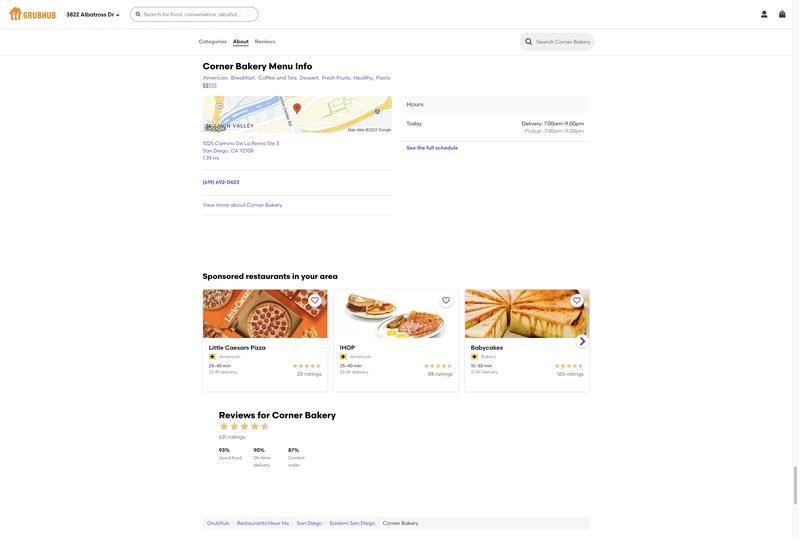 Task type: locate. For each thing, give the bounding box(es) containing it.
delivery inside 15–30 min $1.49 delivery
[[482, 370, 499, 375]]

,
[[228, 148, 230, 154]]

(619)
[[203, 180, 215, 186]]

correct
[[288, 456, 305, 461]]

1 horizontal spatial san
[[297, 520, 307, 527]]

order
[[288, 463, 300, 468]]

3 min from the left
[[484, 364, 492, 369]]

2 horizontal spatial save this restaurant image
[[573, 296, 582, 305]]

7:00am–9:00pm up pickup: 7:00am–9:00pm
[[544, 121, 584, 127]]

san
[[203, 148, 212, 154], [297, 520, 307, 527], [350, 520, 360, 527]]

area
[[320, 272, 338, 281]]

save this restaurant image for babycakes
[[573, 296, 582, 305]]

delivery right $2.49
[[221, 370, 237, 375]]

american up 25–40 min $3.49 delivery
[[351, 354, 371, 359]]

delivery right $3.49
[[352, 370, 369, 375]]

0 horizontal spatial subscription pass image
[[340, 354, 348, 360]]

dr
[[108, 11, 114, 18]]

min
[[223, 364, 231, 369], [354, 364, 362, 369], [484, 364, 492, 369]]

25–40 up $2.49
[[209, 364, 222, 369]]

little caesars pizza
[[209, 344, 266, 351]]

1 horizontal spatial american
[[351, 354, 371, 359]]

20 ratings
[[297, 371, 322, 378]]

88
[[428, 371, 434, 378]]

min down ihop
[[354, 364, 362, 369]]

631
[[219, 434, 227, 441]]

1 horizontal spatial subscription pass image
[[471, 354, 479, 360]]

0 horizontal spatial save this restaurant image
[[311, 296, 320, 305]]

reviews for reviews
[[255, 38, 275, 45]]

healthy, button
[[353, 74, 374, 82]]

ratings right '165'
[[567, 371, 584, 378]]

1 save this restaurant image from the left
[[311, 296, 320, 305]]

min right 15–30
[[484, 364, 492, 369]]

2 horizontal spatial save this restaurant button
[[571, 294, 584, 307]]

25–40 inside 25–40 min $3.49 delivery
[[340, 364, 353, 369]]

93 good food
[[219, 448, 242, 461]]

0 horizontal spatial diego
[[214, 148, 228, 154]]

1 horizontal spatial save this restaurant button
[[440, 294, 453, 307]]

diego inside '1025 camino de la reina ste 3 san diego , ca 92108 1.39 mi'
[[214, 148, 228, 154]]

svg image
[[778, 10, 787, 19], [135, 11, 141, 17]]

delivery right $1.49
[[482, 370, 499, 375]]

ratings right "88"
[[436, 371, 453, 378]]

de
[[236, 140, 243, 147]]

diego down camino
[[214, 148, 228, 154]]

7:00am–9:00pm down delivery: 7:00am–9:00pm
[[544, 128, 584, 134]]

0 horizontal spatial american
[[219, 354, 240, 359]]

1 7:00am–9:00pm from the top
[[544, 121, 584, 127]]

for
[[258, 410, 270, 421]]

631 ratings
[[219, 434, 245, 441]]

american for ihop
[[351, 354, 371, 359]]

reviews up 631 ratings
[[219, 410, 255, 421]]

90 on time delivery
[[254, 448, 271, 468]]

star icon image
[[292, 363, 298, 369], [298, 363, 304, 369], [304, 363, 310, 369], [310, 363, 316, 369], [316, 363, 322, 369], [316, 363, 322, 369], [424, 363, 429, 369], [429, 363, 435, 369], [435, 363, 441, 369], [441, 363, 447, 369], [447, 363, 453, 369], [447, 363, 453, 369], [555, 363, 561, 369], [561, 363, 566, 369], [566, 363, 572, 369], [572, 363, 578, 369], [578, 363, 584, 369], [578, 363, 584, 369], [219, 421, 229, 432], [229, 421, 240, 432], [240, 421, 250, 432], [250, 421, 260, 432], [260, 421, 270, 432], [260, 421, 270, 432]]

1 vertical spatial reviews
[[219, 410, 255, 421]]

little
[[209, 344, 224, 351]]

eastern
[[330, 520, 349, 527]]

reviews right about
[[255, 38, 275, 45]]

the
[[417, 145, 426, 151]]

min down the caesars
[[223, 364, 231, 369]]

2 save this restaurant button from the left
[[440, 294, 453, 307]]

3
[[276, 140, 279, 147]]

1 horizontal spatial svg image
[[760, 10, 769, 19]]

20
[[297, 371, 303, 378]]

san right the eastern
[[350, 520, 360, 527]]

save this restaurant image
[[311, 296, 320, 305], [442, 296, 451, 305], [573, 296, 582, 305]]

1 horizontal spatial svg image
[[778, 10, 787, 19]]

subscription pass image
[[209, 354, 217, 360]]

1 save this restaurant button from the left
[[309, 294, 322, 307]]

albatross
[[81, 11, 106, 18]]

0 horizontal spatial san
[[203, 148, 212, 154]]

0 horizontal spatial save this restaurant button
[[309, 294, 322, 307]]

coffee and tea, button
[[258, 74, 298, 82]]

restaurants near me
[[237, 520, 289, 527]]

min inside 25–40 min $3.49 delivery
[[354, 364, 362, 369]]

1 horizontal spatial 25–40
[[340, 364, 353, 369]]

american for little caesars pizza
[[219, 354, 240, 359]]

$$$$$
[[203, 82, 217, 89]]

1 horizontal spatial min
[[354, 364, 362, 369]]

delivery for babycakes
[[482, 370, 499, 375]]

2 save this restaurant image from the left
[[442, 296, 451, 305]]

about button
[[233, 29, 249, 55]]

eastern san diego
[[330, 520, 376, 527]]

delivery down time
[[254, 463, 270, 468]]

ratings
[[304, 371, 322, 378], [436, 371, 453, 378], [567, 371, 584, 378], [228, 434, 245, 441]]

healthy,
[[354, 75, 374, 81]]

sponsored restaurants in your area
[[203, 272, 338, 281]]

san diego link
[[297, 520, 322, 527]]

2 25–40 from the left
[[340, 364, 353, 369]]

san up 1.39
[[203, 148, 212, 154]]

2 horizontal spatial min
[[484, 364, 492, 369]]

min inside 15–30 min $1.49 delivery
[[484, 364, 492, 369]]

pizza
[[251, 344, 266, 351]]

delivery inside 25–40 min $3.49 delivery
[[352, 370, 369, 375]]

american
[[219, 354, 240, 359], [351, 354, 371, 359]]

restaurants
[[246, 272, 291, 281]]

subscription pass image up 15–30
[[471, 354, 479, 360]]

subscription pass image
[[340, 354, 348, 360], [471, 354, 479, 360]]

good
[[219, 456, 231, 461]]

1 horizontal spatial save this restaurant image
[[442, 296, 451, 305]]

3822 albatross dr
[[66, 11, 114, 18]]

delivery inside 25–40 min $2.49 delivery
[[221, 370, 237, 375]]

svg image
[[760, 10, 769, 19], [116, 13, 120, 17]]

tea,
[[288, 75, 298, 81]]

save this restaurant button for babycakes
[[571, 294, 584, 307]]

1 min from the left
[[223, 364, 231, 369]]

little caesars pizza logo image
[[203, 290, 328, 351]]

$3.49
[[340, 370, 351, 375]]

0 horizontal spatial svg image
[[135, 11, 141, 17]]

1.39
[[203, 155, 212, 162]]

san right me
[[297, 520, 307, 527]]

7:00am–9:00pm
[[544, 121, 584, 127], [544, 128, 584, 134]]

search icon image
[[525, 37, 534, 46]]

san inside '1025 camino de la reina ste 3 san diego , ca 92108 1.39 mi'
[[203, 148, 212, 154]]

ihop logo image
[[334, 290, 459, 351]]

ratings for little caesars pizza
[[304, 371, 322, 378]]

2 subscription pass image from the left
[[471, 354, 479, 360]]

american,
[[203, 75, 229, 81]]

and
[[276, 75, 286, 81]]

0 horizontal spatial min
[[223, 364, 231, 369]]

25–40 for ihop
[[340, 364, 353, 369]]

0 vertical spatial 7:00am–9:00pm
[[544, 121, 584, 127]]

american down the caesars
[[219, 354, 240, 359]]

25–40 up $3.49
[[340, 364, 353, 369]]

see the full schedule button
[[401, 141, 464, 155]]

bakery
[[236, 61, 267, 72], [265, 202, 282, 208], [482, 354, 496, 359], [305, 410, 336, 421], [402, 520, 419, 527]]

min inside 25–40 min $2.49 delivery
[[223, 364, 231, 369]]

3 save this restaurant image from the left
[[573, 296, 582, 305]]

1 subscription pass image from the left
[[340, 354, 348, 360]]

3 save this restaurant button from the left
[[571, 294, 584, 307]]

87 correct order
[[288, 448, 305, 468]]

25–40 min $3.49 delivery
[[340, 364, 369, 375]]

sponsored
[[203, 272, 244, 281]]

87
[[288, 448, 294, 454]]

1 vertical spatial 7:00am–9:00pm
[[544, 128, 584, 134]]

ratings right the 631
[[228, 434, 245, 441]]

diego left the eastern
[[308, 520, 322, 527]]

25–40
[[209, 364, 222, 369], [340, 364, 353, 369]]

subscription pass image down ihop
[[340, 354, 348, 360]]

reviews inside button
[[255, 38, 275, 45]]

restaurants
[[237, 520, 267, 527]]

1 horizontal spatial diego
[[308, 520, 322, 527]]

25–40 inside 25–40 min $2.49 delivery
[[209, 364, 222, 369]]

in
[[292, 272, 299, 281]]

view
[[203, 202, 215, 208]]

today
[[407, 121, 422, 127]]

min for babycakes
[[484, 364, 492, 369]]

save this restaurant button for ihop
[[440, 294, 453, 307]]

babycakes
[[471, 344, 503, 351]]

babycakes logo image
[[465, 290, 590, 351]]

save this restaurant image for ihop
[[442, 296, 451, 305]]

2 american from the left
[[351, 354, 371, 359]]

0 horizontal spatial 25–40
[[209, 364, 222, 369]]

2 min from the left
[[354, 364, 362, 369]]

0 vertical spatial reviews
[[255, 38, 275, 45]]

2 7:00am–9:00pm from the top
[[544, 128, 584, 134]]

1 american from the left
[[219, 354, 240, 359]]

92108
[[240, 148, 254, 154]]

diego right the eastern
[[361, 520, 376, 527]]

1 25–40 from the left
[[209, 364, 222, 369]]

Search Corner Bakery search field
[[536, 39, 592, 45]]

692-
[[216, 180, 227, 186]]

delivery inside "90 on time delivery"
[[254, 463, 270, 468]]

25–40 for little caesars pizza
[[209, 364, 222, 369]]

ratings right 20 at the bottom
[[304, 371, 322, 378]]

ratings for babycakes
[[567, 371, 584, 378]]



Task type: vqa. For each thing, say whether or not it's contained in the screenshot.
the Mediterranean image
no



Task type: describe. For each thing, give the bounding box(es) containing it.
la
[[244, 140, 251, 147]]

1025 camino de la reina ste 3 san diego , ca 92108 1.39 mi
[[203, 140, 279, 162]]

caesars
[[225, 344, 249, 351]]

7:00am–9:00pm for delivery: 7:00am–9:00pm
[[544, 121, 584, 127]]

about
[[233, 38, 249, 45]]

pasta button
[[376, 74, 391, 82]]

(619) 692-0423 button
[[203, 179, 239, 187]]

coffee
[[258, 75, 275, 81]]

main navigation navigation
[[0, 0, 793, 29]]

breakfast,
[[231, 75, 256, 81]]

pickup:
[[525, 128, 543, 134]]

dessert,
[[300, 75, 320, 81]]

save this restaurant image for little caesars pizza
[[311, 296, 320, 305]]

delivery:
[[522, 121, 543, 127]]

info
[[295, 61, 313, 72]]

delivery for ihop
[[352, 370, 369, 375]]

pickup: 7:00am–9:00pm
[[525, 128, 584, 134]]

min for ihop
[[354, 364, 362, 369]]

ca
[[231, 148, 239, 154]]

american, button
[[203, 74, 229, 82]]

7:00am–9:00pm for pickup: 7:00am–9:00pm
[[544, 128, 584, 134]]

subscription pass image for babycakes
[[471, 354, 479, 360]]

corner bakery link
[[383, 520, 419, 527]]

categories button
[[198, 29, 227, 55]]

delivery: 7:00am–9:00pm
[[522, 121, 584, 127]]

25–40 min $2.49 delivery
[[209, 364, 237, 375]]

fruits,
[[337, 75, 352, 81]]

15–30 min $1.49 delivery
[[471, 364, 499, 375]]

grubhub link
[[207, 520, 230, 527]]

eastern san diego link
[[330, 520, 376, 527]]

hours
[[407, 101, 424, 108]]

1025
[[203, 140, 214, 147]]

san diego
[[297, 520, 322, 527]]

reviews for corner bakery
[[219, 410, 336, 421]]

$1.49
[[471, 370, 481, 375]]

$$
[[203, 82, 209, 89]]

your
[[301, 272, 318, 281]]

save this restaurant button for little caesars pizza
[[309, 294, 322, 307]]

reviews button
[[255, 29, 276, 55]]

see the full schedule
[[407, 145, 458, 151]]

2 horizontal spatial san
[[350, 520, 360, 527]]

fresh
[[322, 75, 336, 81]]

93
[[219, 448, 225, 454]]

ratings for ihop
[[436, 371, 453, 378]]

on
[[254, 456, 260, 461]]

view more about corner bakery
[[203, 202, 282, 208]]

about
[[231, 202, 246, 208]]

min for little caesars pizza
[[223, 364, 231, 369]]

food
[[232, 456, 242, 461]]

90
[[254, 448, 260, 454]]

$2.49
[[209, 370, 220, 375]]

subscription pass image for ihop
[[340, 354, 348, 360]]

165 ratings
[[558, 371, 584, 378]]

0423
[[227, 180, 239, 186]]

american, breakfast, coffee and tea, dessert, fresh fruits, healthy, pasta
[[203, 75, 391, 81]]

more
[[216, 202, 229, 208]]

Search for food, convenience, alcohol... search field
[[130, 7, 259, 22]]

full
[[427, 145, 434, 151]]

reina
[[252, 140, 266, 147]]

dessert, button
[[300, 74, 320, 82]]

ihop
[[340, 344, 355, 351]]

breakfast, button
[[231, 74, 257, 82]]

me
[[282, 520, 289, 527]]

(619) 692-0423
[[203, 180, 239, 186]]

fresh fruits, button
[[322, 74, 352, 82]]

corner bakery menu info
[[203, 61, 313, 72]]

grubhub
[[207, 520, 230, 527]]

ste
[[267, 140, 275, 147]]

little caesars pizza link
[[209, 344, 322, 352]]

0 horizontal spatial svg image
[[116, 13, 120, 17]]

3822
[[66, 11, 79, 18]]

babycakes link
[[471, 344, 584, 352]]

reviews for reviews for corner bakery
[[219, 410, 255, 421]]

schedule
[[436, 145, 458, 151]]

restaurants near me link
[[237, 520, 289, 527]]

see
[[407, 145, 416, 151]]

near
[[268, 520, 281, 527]]

delivery for little caesars pizza
[[221, 370, 237, 375]]

88 ratings
[[428, 371, 453, 378]]

2 horizontal spatial diego
[[361, 520, 376, 527]]

ihop link
[[340, 344, 453, 352]]

camino
[[215, 140, 235, 147]]

15–30
[[471, 364, 483, 369]]



